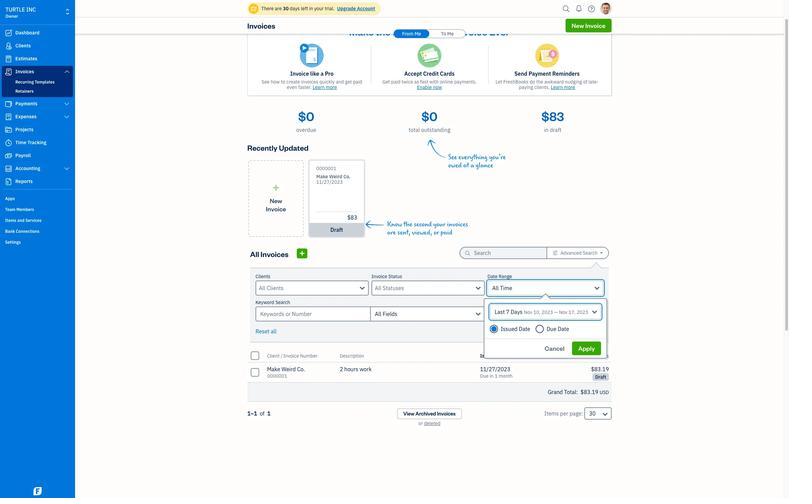 Task type: vqa. For each thing, say whether or not it's contained in the screenshot.


Task type: describe. For each thing, give the bounding box(es) containing it.
caretdown image
[[600, 250, 603, 256]]

as
[[414, 79, 419, 85]]

description
[[340, 353, 364, 359]]

0 vertical spatial new
[[572, 21, 584, 29]]

co. inside make weird co. 0000001
[[297, 366, 305, 373]]

draft inside the $83.19 draft
[[595, 374, 606, 380]]

or inside know the second your invoices are sent, viewed, or paid
[[434, 229, 439, 237]]

0000001 make weird co. 11/27/2023
[[316, 165, 351, 185]]

to me
[[441, 31, 454, 37]]

the inside let freshbooks do the awkward nudging of late- paying clients.
[[536, 79, 543, 85]]

reports
[[15, 178, 33, 185]]

view archived invoices link
[[397, 409, 462, 420]]

with
[[430, 79, 439, 85]]

/ for amount
[[593, 353, 595, 359]]

are inside know the second your invoices are sent, viewed, or paid
[[387, 229, 396, 237]]

clients inside main element
[[15, 43, 31, 49]]

invoices left add invoice image
[[261, 249, 289, 259]]

let
[[496, 79, 502, 85]]

0 vertical spatial 30
[[283, 5, 289, 12]]

1 vertical spatial draft
[[330, 227, 343, 233]]

all time
[[492, 285, 512, 292]]

0 vertical spatial cancel
[[547, 327, 567, 335]]

days
[[290, 5, 300, 12]]

in inside 11/27/2023 due in 1 month
[[490, 373, 494, 379]]

days
[[511, 309, 523, 316]]

client
[[267, 353, 280, 359]]

items and services link
[[2, 215, 73, 226]]

add invoice image
[[299, 249, 305, 258]]

paying
[[519, 84, 533, 90]]

send payment reminders image
[[535, 44, 559, 68]]

1–1 of 1
[[247, 410, 271, 417]]

in inside $83 in draft
[[544, 127, 549, 133]]

0 horizontal spatial your
[[314, 5, 324, 12]]

keyword search
[[256, 300, 290, 306]]

0 vertical spatial $83.19
[[591, 366, 609, 373]]

settings
[[5, 240, 21, 245]]

view archived invoices or deleted
[[403, 411, 456, 427]]

see how to create invoices quickly and get paid even faster.
[[262, 79, 362, 90]]

/ for client
[[281, 353, 283, 359]]

learn more for a
[[313, 84, 337, 90]]

$83 for $83
[[347, 214, 357, 221]]

chevron large down image
[[64, 69, 70, 74]]

1 vertical spatial cancel button
[[539, 342, 571, 356]]

projects
[[15, 127, 34, 133]]

learn more for reminders
[[551, 84, 575, 90]]

account
[[357, 5, 375, 12]]

Keyword Search field
[[370, 307, 485, 322]]

recurring templates
[[15, 80, 55, 85]]

1 vertical spatial cancel
[[545, 345, 565, 352]]

more for send payment reminders
[[564, 84, 575, 90]]

1 vertical spatial issued
[[480, 353, 495, 359]]

send
[[515, 70, 527, 77]]

notifications image
[[574, 2, 585, 15]]

updated
[[279, 143, 309, 153]]

online
[[440, 79, 453, 85]]

fast
[[420, 79, 428, 85]]

nudging
[[565, 79, 582, 85]]

view
[[403, 411, 415, 417]]

to
[[281, 79, 285, 85]]

11/27/2023 inside 11/27/2023 due in 1 month
[[480, 366, 511, 373]]

items for items and services
[[5, 218, 16, 223]]

30 inside items per page: field
[[589, 410, 596, 417]]

status link
[[595, 353, 609, 359]]

do
[[530, 79, 535, 85]]

left
[[301, 5, 308, 12]]

1 vertical spatial 1
[[267, 410, 271, 417]]

credit
[[423, 70, 439, 77]]

let freshbooks do the awkward nudging of late- paying clients.
[[496, 79, 599, 90]]

due date link
[[514, 353, 534, 359]]

All Clients search field
[[259, 284, 360, 292]]

hours
[[344, 366, 358, 373]]

issued inside invoice date option group
[[501, 326, 518, 333]]

items for items per page:
[[544, 410, 559, 417]]

due date inside invoice date option group
[[547, 326, 569, 333]]

all time button
[[488, 281, 604, 296]]

0 vertical spatial status
[[388, 274, 402, 280]]

fields
[[383, 311, 397, 318]]

invoices inside view archived invoices or deleted
[[437, 411, 456, 417]]

and inside main element
[[17, 218, 24, 223]]

apply button
[[572, 342, 601, 356]]

per
[[560, 410, 568, 417]]

time inside time tracking link
[[15, 140, 26, 146]]

Search text field
[[474, 248, 536, 259]]

paid inside know the second your invoices are sent, viewed, or paid
[[441, 229, 452, 237]]

reset all
[[256, 328, 277, 335]]

recurring
[[15, 80, 34, 85]]

apply
[[578, 345, 595, 352]]

usd
[[600, 390, 609, 396]]

learn for reminders
[[551, 84, 563, 90]]

how
[[271, 79, 280, 85]]

your inside know the second your invoices are sent, viewed, or paid
[[433, 221, 446, 229]]

recently
[[247, 143, 278, 153]]

0000001 inside make weird co. 0000001
[[267, 373, 287, 379]]

clients link
[[2, 40, 73, 52]]

range
[[499, 274, 512, 280]]

$83 for $83 in draft
[[542, 108, 564, 124]]

all fields
[[375, 311, 397, 318]]

paid inside see how to create invoices quickly and get paid even faster.
[[353, 79, 362, 85]]

the for know the second your invoices are sent, viewed, or paid
[[404, 221, 412, 229]]

archived
[[416, 411, 436, 417]]

1–1
[[247, 410, 257, 417]]

reminders
[[552, 70, 580, 77]]

there are 30 days left in your trial. upgrade account
[[261, 5, 375, 12]]

send payment reminders
[[515, 70, 580, 77]]

outstanding
[[421, 127, 450, 133]]

enable
[[417, 84, 432, 90]]

1 vertical spatial issued date
[[480, 353, 507, 359]]

0 horizontal spatial are
[[275, 5, 282, 12]]

Items per page: field
[[585, 408, 612, 420]]

all for all invoices
[[250, 249, 259, 259]]

chevron large down image for accounting
[[64, 166, 70, 172]]

7
[[506, 309, 510, 316]]

and inside see how to create invoices quickly and get paid even faster.
[[336, 79, 344, 85]]

make the most payable invoice ever
[[349, 25, 510, 38]]

2 hours work
[[340, 366, 372, 373]]

0 vertical spatial cancel button
[[541, 325, 573, 338]]

last 7 days nov 10, 2023 — nov 17, 2023
[[495, 309, 588, 316]]

from me link
[[394, 30, 429, 38]]

11/27/2023 inside the 0000001 make weird co. 11/27/2023
[[316, 179, 343, 185]]

date right caretdown image
[[524, 353, 534, 359]]

or inside view archived invoices or deleted
[[419, 421, 423, 427]]

invoice date option group
[[490, 320, 601, 333]]

estimate image
[[4, 56, 13, 62]]

get
[[345, 79, 352, 85]]

late-
[[589, 79, 599, 85]]

paid inside accept credit cards get paid twice as fast with online payments. enable now
[[391, 79, 401, 85]]

ever
[[489, 25, 510, 38]]

glance
[[476, 162, 493, 170]]

0 vertical spatial new invoice
[[572, 21, 606, 29]]

see everything you're owed at a glance
[[448, 154, 506, 170]]

retainers
[[15, 89, 34, 94]]

1 horizontal spatial status
[[595, 353, 609, 359]]

from me
[[402, 31, 421, 37]]

go to help image
[[586, 4, 597, 14]]

payroll link
[[2, 150, 73, 162]]

members
[[16, 207, 34, 212]]

1 horizontal spatial due
[[514, 353, 523, 359]]

0 vertical spatial in
[[309, 5, 313, 12]]

$83 in draft
[[542, 108, 564, 133]]

all for all time
[[492, 285, 499, 292]]

make weird co. 0000001
[[267, 366, 305, 379]]

1 vertical spatial due date
[[514, 353, 534, 359]]

date left range
[[488, 274, 498, 280]]

weird inside the 0000001 make weird co. 11/27/2023
[[329, 174, 342, 180]]

0 horizontal spatial a
[[321, 70, 324, 77]]

report image
[[4, 178, 13, 185]]

main element
[[0, 0, 92, 499]]

upgrade account link
[[336, 5, 375, 12]]

inc
[[26, 6, 36, 13]]

team members
[[5, 207, 34, 212]]

a inside "see everything you're owed at a glance"
[[471, 162, 474, 170]]

time inside all time dropdown button
[[500, 285, 512, 292]]

$0 for $0 overdue
[[298, 108, 314, 124]]

items and services
[[5, 218, 42, 223]]

number
[[300, 353, 318, 359]]

$0 total outstanding
[[409, 108, 450, 133]]

make inside the 0000001 make weird co. 11/27/2023
[[316, 174, 328, 180]]



Task type: locate. For each thing, give the bounding box(es) containing it.
items down team
[[5, 218, 16, 223]]

issued down 7
[[501, 326, 518, 333]]

$0 for $0 total outstanding
[[422, 108, 438, 124]]

advanced search
[[561, 250, 598, 256]]

invoice number link
[[283, 353, 318, 359]]

0 horizontal spatial co.
[[297, 366, 305, 373]]

/ right client
[[281, 353, 283, 359]]

0 vertical spatial search
[[583, 250, 598, 256]]

$0 overdue
[[296, 108, 316, 133]]

1 horizontal spatial are
[[387, 229, 396, 237]]

0 vertical spatial co.
[[344, 174, 351, 180]]

owed
[[448, 162, 462, 170]]

chevron large down image
[[64, 101, 70, 107], [64, 114, 70, 120], [64, 166, 70, 172]]

date left caretdown image
[[496, 353, 507, 359]]

paid right viewed,
[[441, 229, 452, 237]]

me right the from
[[415, 31, 421, 37]]

expense image
[[4, 114, 13, 120]]

issued date link
[[480, 353, 512, 359]]

description link
[[340, 353, 364, 359]]

2 vertical spatial make
[[267, 366, 280, 373]]

1 horizontal spatial a
[[471, 162, 474, 170]]

of left late-
[[583, 79, 588, 85]]

—
[[554, 309, 558, 316]]

search inside dropdown button
[[583, 250, 598, 256]]

1 vertical spatial $83.19
[[581, 389, 599, 396]]

tracking
[[27, 140, 46, 146]]

search image
[[561, 4, 572, 14]]

0 horizontal spatial all
[[250, 249, 259, 259]]

2 horizontal spatial in
[[544, 127, 549, 133]]

payment image
[[4, 101, 13, 107]]

or down archived
[[419, 421, 423, 427]]

0 horizontal spatial me
[[415, 31, 421, 37]]

search right keyword
[[275, 300, 290, 306]]

time
[[15, 140, 26, 146], [500, 285, 512, 292]]

now
[[433, 84, 442, 90]]

new
[[572, 21, 584, 29], [270, 197, 282, 205]]

Date Range field
[[490, 305, 601, 320]]

clients down all invoices
[[256, 274, 270, 280]]

expenses
[[15, 114, 37, 120]]

invoices for paid
[[447, 221, 468, 229]]

30 left days
[[283, 5, 289, 12]]

/ right caretdown image
[[512, 353, 514, 359]]

see left how
[[262, 79, 270, 85]]

2 chevron large down image from the top
[[64, 114, 70, 120]]

chevron large down image for expenses
[[64, 114, 70, 120]]

see
[[262, 79, 270, 85], [448, 154, 457, 161]]

2023 right 17,
[[577, 309, 588, 316]]

new down "plus" image
[[270, 197, 282, 205]]

1 nov from the left
[[524, 309, 532, 316]]

date down the days at the right
[[519, 326, 530, 333]]

paid right get
[[353, 79, 362, 85]]

are
[[275, 5, 282, 12], [387, 229, 396, 237]]

due inside invoice date option group
[[547, 326, 557, 333]]

0 horizontal spatial new
[[270, 197, 282, 205]]

time down range
[[500, 285, 512, 292]]

0 vertical spatial see
[[262, 79, 270, 85]]

0 horizontal spatial 2023
[[542, 309, 553, 316]]

know
[[387, 221, 402, 229]]

1 / from the left
[[281, 353, 283, 359]]

1 vertical spatial of
[[260, 410, 265, 417]]

and left get
[[336, 79, 344, 85]]

chart image
[[4, 165, 13, 172]]

0 horizontal spatial nov
[[524, 309, 532, 316]]

make for make the most payable invoice ever
[[349, 25, 374, 38]]

0 horizontal spatial invoices
[[301, 79, 319, 85]]

the left most
[[376, 25, 391, 38]]

more down reminders
[[564, 84, 575, 90]]

the right do
[[536, 79, 543, 85]]

0 vertical spatial 11/27/2023
[[316, 179, 343, 185]]

1 vertical spatial chevron large down image
[[64, 114, 70, 120]]

1 vertical spatial new invoice link
[[248, 160, 304, 237]]

new invoice down the go to help icon
[[572, 21, 606, 29]]

and down team members
[[17, 218, 24, 223]]

most
[[393, 25, 415, 38]]

due down —
[[547, 326, 557, 333]]

caretdown image
[[508, 353, 511, 359]]

nov right —
[[559, 309, 568, 316]]

1 left month
[[495, 373, 498, 379]]

chevron large down image up projects link
[[64, 114, 70, 120]]

total
[[409, 127, 420, 133]]

chevron large down image for payments
[[64, 101, 70, 107]]

0 vertical spatial issued date
[[501, 326, 530, 333]]

payable
[[417, 25, 453, 38]]

all inside keyword search field
[[375, 311, 381, 318]]

work
[[360, 366, 372, 373]]

0 horizontal spatial new invoice
[[266, 197, 286, 213]]

search for advanced search
[[583, 250, 598, 256]]

are right there
[[275, 5, 282, 12]]

learn more down the pro
[[313, 84, 337, 90]]

invoices inside see how to create invoices quickly and get paid even faster.
[[301, 79, 319, 85]]

co. inside the 0000001 make weird co. 11/27/2023
[[344, 174, 351, 180]]

0 horizontal spatial /
[[281, 353, 283, 359]]

reset
[[256, 328, 270, 335]]

all inside all time dropdown button
[[492, 285, 499, 292]]

make inside make weird co. 0000001
[[267, 366, 280, 373]]

see inside see how to create invoices quickly and get paid even faster.
[[262, 79, 270, 85]]

cancel down invoice date option group
[[545, 345, 565, 352]]

0 horizontal spatial $0
[[298, 108, 314, 124]]

in
[[309, 5, 313, 12], [544, 127, 549, 133], [490, 373, 494, 379]]

1 horizontal spatial $83
[[542, 108, 564, 124]]

1 horizontal spatial and
[[336, 79, 344, 85]]

2
[[340, 366, 343, 373]]

learn right faster.
[[313, 84, 325, 90]]

search for keyword search
[[275, 300, 290, 306]]

due date right caretdown image
[[514, 353, 534, 359]]

retainers link
[[3, 87, 72, 96]]

dashboard
[[15, 30, 39, 36]]

/
[[281, 353, 283, 359], [512, 353, 514, 359], [593, 353, 595, 359]]

2 more from the left
[[564, 84, 575, 90]]

0 vertical spatial a
[[321, 70, 324, 77]]

1 more from the left
[[326, 84, 337, 90]]

1 vertical spatial see
[[448, 154, 457, 161]]

amount / status
[[575, 353, 609, 359]]

keyword
[[256, 300, 274, 306]]

me for from me
[[415, 31, 421, 37]]

0 horizontal spatial paid
[[353, 79, 362, 85]]

the for make the most payable invoice ever
[[376, 25, 391, 38]]

the
[[376, 25, 391, 38], [536, 79, 543, 85], [404, 221, 412, 229]]

due right caretdown image
[[514, 353, 523, 359]]

2 vertical spatial chevron large down image
[[64, 166, 70, 172]]

2 / from the left
[[512, 353, 514, 359]]

cancel down —
[[547, 327, 567, 335]]

me
[[415, 31, 421, 37], [447, 31, 454, 37]]

0 vertical spatial due date
[[547, 326, 569, 333]]

new inside new invoice
[[270, 197, 282, 205]]

draft inside $83 in draft
[[550, 127, 562, 133]]

all invoices
[[250, 249, 289, 259]]

payments link
[[2, 98, 73, 110]]

a left the pro
[[321, 70, 324, 77]]

freshbooks
[[503, 79, 529, 85]]

connections
[[16, 229, 39, 234]]

are down know
[[387, 229, 396, 237]]

1 vertical spatial 30
[[589, 410, 596, 417]]

your left trial.
[[314, 5, 324, 12]]

issued date left caretdown image
[[480, 353, 507, 359]]

2023 left —
[[542, 309, 553, 316]]

0 horizontal spatial time
[[15, 140, 26, 146]]

more for invoice like a pro
[[326, 84, 337, 90]]

1 horizontal spatial new invoice
[[572, 21, 606, 29]]

1 vertical spatial new
[[270, 197, 282, 205]]

0 horizontal spatial see
[[262, 79, 270, 85]]

time tracking
[[15, 140, 46, 146]]

templates
[[35, 80, 55, 85]]

1 vertical spatial clients
[[256, 274, 270, 280]]

0 horizontal spatial the
[[376, 25, 391, 38]]

trial.
[[325, 5, 335, 12]]

0 vertical spatial 1
[[495, 373, 498, 379]]

0 vertical spatial are
[[275, 5, 282, 12]]

more
[[326, 84, 337, 90], [564, 84, 575, 90]]

0 horizontal spatial 1
[[267, 410, 271, 417]]

1 horizontal spatial clients
[[256, 274, 270, 280]]

money image
[[4, 153, 13, 159]]

2 learn from the left
[[551, 84, 563, 90]]

all for all fields
[[375, 311, 381, 318]]

1 vertical spatial 0000001
[[267, 373, 287, 379]]

All Statuses search field
[[375, 284, 476, 292]]

$0 up the overdue
[[298, 108, 314, 124]]

the up sent,
[[404, 221, 412, 229]]

items left per
[[544, 410, 559, 417]]

total
[[564, 389, 576, 396]]

time right timer image
[[15, 140, 26, 146]]

$83.19 down status link
[[591, 366, 609, 373]]

1 horizontal spatial weird
[[329, 174, 342, 180]]

sent,
[[398, 229, 411, 237]]

10,
[[534, 309, 541, 316]]

invoices inside invoices link
[[15, 69, 34, 75]]

due date down —
[[547, 326, 569, 333]]

1 horizontal spatial draft
[[550, 127, 562, 133]]

estimates
[[15, 56, 37, 62]]

invoices up deleted link
[[437, 411, 456, 417]]

your
[[314, 5, 324, 12], [433, 221, 446, 229]]

0 vertical spatial or
[[434, 229, 439, 237]]

new down 'notifications' image
[[572, 21, 584, 29]]

due left month
[[480, 373, 489, 379]]

0 horizontal spatial weird
[[282, 366, 296, 373]]

3 / from the left
[[593, 353, 595, 359]]

1 horizontal spatial learn more
[[551, 84, 575, 90]]

0 vertical spatial $83
[[542, 108, 564, 124]]

timer image
[[4, 140, 13, 146]]

2 horizontal spatial make
[[349, 25, 374, 38]]

1 horizontal spatial 1
[[495, 373, 498, 379]]

owner
[[5, 14, 18, 19]]

close image
[[599, 24, 607, 31]]

1 chevron large down image from the top
[[64, 101, 70, 107]]

a right at
[[471, 162, 474, 170]]

paid right 'get'
[[391, 79, 401, 85]]

0 horizontal spatial issued
[[480, 353, 495, 359]]

invoices inside know the second your invoices are sent, viewed, or paid
[[447, 221, 468, 229]]

3 chevron large down image from the top
[[64, 166, 70, 172]]

accounting link
[[2, 163, 73, 175]]

0 horizontal spatial new invoice link
[[248, 160, 304, 237]]

invoice like a pro
[[290, 70, 334, 77]]

0 vertical spatial of
[[583, 79, 588, 85]]

client / invoice number
[[267, 353, 318, 359]]

1 2023 from the left
[[542, 309, 553, 316]]

chevron large down image down retainers link
[[64, 101, 70, 107]]

0 vertical spatial and
[[336, 79, 344, 85]]

0 horizontal spatial of
[[260, 410, 265, 417]]

the inside know the second your invoices are sent, viewed, or paid
[[404, 221, 412, 229]]

1 horizontal spatial new
[[572, 21, 584, 29]]

learn right the clients.
[[551, 84, 563, 90]]

2 vertical spatial due
[[480, 373, 489, 379]]

1 horizontal spatial your
[[433, 221, 446, 229]]

1 horizontal spatial 30
[[589, 410, 596, 417]]

0 horizontal spatial draft
[[330, 227, 343, 233]]

advanced
[[561, 250, 582, 256]]

bank
[[5, 229, 15, 234]]

:
[[576, 389, 578, 396]]

currency
[[488, 300, 507, 306]]

0 horizontal spatial learn
[[313, 84, 325, 90]]

1 vertical spatial are
[[387, 229, 396, 237]]

invoice image
[[4, 69, 13, 75]]

turtle inc owner
[[5, 6, 36, 19]]

of right 1–1
[[260, 410, 265, 417]]

see inside "see everything you're owed at a glance"
[[448, 154, 457, 161]]

or right viewed,
[[434, 229, 439, 237]]

clients up estimates in the top of the page
[[15, 43, 31, 49]]

cancel button down —
[[541, 325, 573, 338]]

chevron large down image inside payments link
[[64, 101, 70, 107]]

everything
[[459, 154, 488, 161]]

to me link
[[430, 30, 465, 38]]

0 vertical spatial time
[[15, 140, 26, 146]]

invoice status
[[372, 274, 402, 280]]

see for see how to create invoices quickly and get paid even faster.
[[262, 79, 270, 85]]

0 vertical spatial items
[[5, 218, 16, 223]]

Keyword Search text field
[[256, 307, 370, 322]]

new invoice link for know the second your invoices are sent, viewed, or paid
[[248, 160, 304, 237]]

1 $0 from the left
[[298, 108, 314, 124]]

settings image
[[553, 250, 558, 256]]

11/27/2023 due in 1 month
[[480, 366, 513, 379]]

2 horizontal spatial due
[[547, 326, 557, 333]]

search left caretdown icon
[[583, 250, 598, 256]]

grand
[[548, 389, 563, 396]]

0 horizontal spatial 0000001
[[267, 373, 287, 379]]

twice
[[402, 79, 413, 85]]

month
[[499, 373, 513, 379]]

invoice
[[585, 21, 606, 29], [455, 25, 488, 38], [290, 70, 309, 77], [266, 205, 286, 213], [372, 274, 387, 280], [283, 353, 299, 359]]

$0 inside $0 overdue
[[298, 108, 314, 124]]

faster.
[[298, 84, 312, 90]]

learn for a
[[313, 84, 325, 90]]

2 learn more from the left
[[551, 84, 575, 90]]

second
[[414, 221, 432, 229]]

1 horizontal spatial due date
[[547, 326, 569, 333]]

even
[[287, 84, 297, 90]]

your right second
[[433, 221, 446, 229]]

from
[[402, 31, 414, 37]]

reports link
[[2, 176, 73, 188]]

nov
[[524, 309, 532, 316], [559, 309, 568, 316]]

viewed,
[[412, 229, 432, 237]]

quickly
[[320, 79, 335, 85]]

1 me from the left
[[415, 31, 421, 37]]

all
[[250, 249, 259, 259], [492, 285, 499, 292], [375, 311, 381, 318]]

dashboard image
[[4, 30, 13, 37]]

weird inside make weird co. 0000001
[[282, 366, 296, 373]]

1 horizontal spatial items
[[544, 410, 559, 417]]

1 vertical spatial $83
[[347, 214, 357, 221]]

0 vertical spatial draft
[[550, 127, 562, 133]]

$83
[[542, 108, 564, 124], [347, 214, 357, 221]]

1 right 1–1
[[267, 410, 271, 417]]

$83.19 right :
[[581, 389, 599, 396]]

$0 up outstanding
[[422, 108, 438, 124]]

see up "owed"
[[448, 154, 457, 161]]

client link
[[267, 353, 281, 359]]

0 horizontal spatial status
[[388, 274, 402, 280]]

issued up 11/27/2023 due in 1 month
[[480, 353, 495, 359]]

issued date down the days at the right
[[501, 326, 530, 333]]

cancel button down invoice date option group
[[539, 342, 571, 356]]

client image
[[4, 43, 13, 49]]

issued date inside invoice date option group
[[501, 326, 530, 333]]

see for see everything you're owed at a glance
[[448, 154, 457, 161]]

invoices link
[[2, 66, 73, 78]]

plus image
[[272, 184, 280, 191]]

you're
[[489, 154, 506, 161]]

of inside let freshbooks do the awkward nudging of late- paying clients.
[[583, 79, 588, 85]]

2 2023 from the left
[[577, 309, 588, 316]]

make for make weird co. 0000001
[[267, 366, 280, 373]]

1 vertical spatial the
[[536, 79, 543, 85]]

nov left 10,
[[524, 309, 532, 316]]

2 nov from the left
[[559, 309, 568, 316]]

project image
[[4, 127, 13, 133]]

30 right page: on the right bottom of the page
[[589, 410, 596, 417]]

accept credit cards image
[[418, 44, 442, 68]]

invoices up recurring
[[15, 69, 34, 75]]

1 horizontal spatial all
[[375, 311, 381, 318]]

0 horizontal spatial clients
[[15, 43, 31, 49]]

1 vertical spatial new invoice
[[266, 197, 286, 213]]

status up all statuses search field
[[388, 274, 402, 280]]

/ left status link
[[593, 353, 595, 359]]

items inside items and services link
[[5, 218, 16, 223]]

1 vertical spatial your
[[433, 221, 446, 229]]

search
[[583, 250, 598, 256], [275, 300, 290, 306]]

$0
[[298, 108, 314, 124], [422, 108, 438, 124]]

0 horizontal spatial learn more
[[313, 84, 337, 90]]

1 learn more from the left
[[313, 84, 337, 90]]

me for to me
[[447, 31, 454, 37]]

all
[[271, 328, 277, 335]]

there
[[261, 5, 274, 12]]

0 vertical spatial the
[[376, 25, 391, 38]]

$0 inside $0 total outstanding
[[422, 108, 438, 124]]

new invoice down "plus" image
[[266, 197, 286, 213]]

crown image
[[250, 5, 257, 12]]

1 horizontal spatial 11/27/2023
[[480, 366, 511, 373]]

services
[[25, 218, 42, 223]]

1 vertical spatial invoices
[[447, 221, 468, 229]]

chevron large down image down payroll link
[[64, 166, 70, 172]]

co.
[[344, 174, 351, 180], [297, 366, 305, 373]]

2 horizontal spatial paid
[[441, 229, 452, 237]]

invoices down there
[[247, 21, 275, 30]]

status up the $83.19 draft
[[595, 353, 609, 359]]

more down the pro
[[326, 84, 337, 90]]

awkward
[[545, 79, 564, 85]]

1 vertical spatial status
[[595, 353, 609, 359]]

1 horizontal spatial learn
[[551, 84, 563, 90]]

estimates link
[[2, 53, 73, 65]]

2 me from the left
[[447, 31, 454, 37]]

0 vertical spatial 0000001
[[316, 165, 336, 172]]

1 horizontal spatial more
[[564, 84, 575, 90]]

1 vertical spatial a
[[471, 162, 474, 170]]

due inside 11/27/2023 due in 1 month
[[480, 373, 489, 379]]

1 learn from the left
[[313, 84, 325, 90]]

me right the to on the right top
[[447, 31, 454, 37]]

freshbooks image
[[32, 488, 43, 496]]

1 inside 11/27/2023 due in 1 month
[[495, 373, 498, 379]]

0 vertical spatial your
[[314, 5, 324, 12]]

date down —
[[558, 326, 569, 333]]

0000001 inside the 0000001 make weird co. 11/27/2023
[[316, 165, 336, 172]]

invoice like a pro image
[[300, 44, 324, 68]]

2 $0 from the left
[[422, 108, 438, 124]]

0 vertical spatial clients
[[15, 43, 31, 49]]

invoices for even
[[301, 79, 319, 85]]

draft
[[550, 127, 562, 133], [330, 227, 343, 233], [595, 374, 606, 380]]

new invoice link for invoices
[[566, 19, 612, 32]]

learn more down reminders
[[551, 84, 575, 90]]

apps
[[5, 196, 15, 201]]

1 horizontal spatial paid
[[391, 79, 401, 85]]



